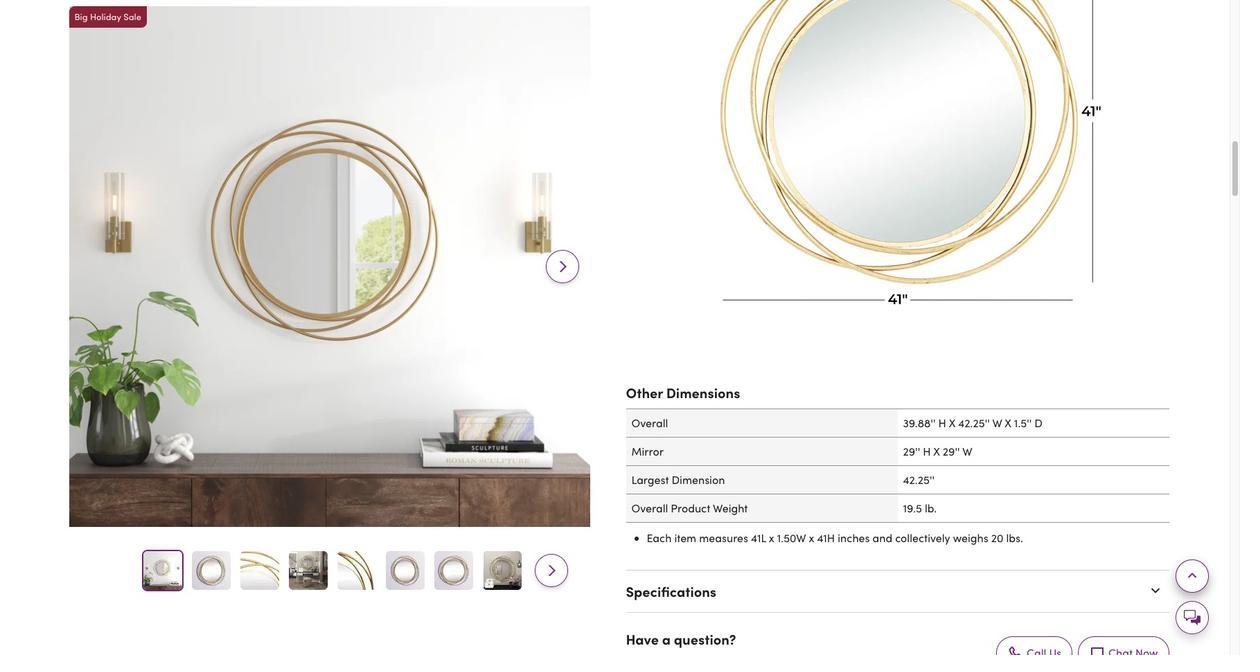 Task type: locate. For each thing, give the bounding box(es) containing it.
41h
[[817, 531, 835, 546]]

w left 1.5''
[[993, 416, 1002, 431]]

1 29'' from the left
[[903, 444, 920, 459]]

19.5
[[903, 501, 922, 516]]

1.5''
[[1014, 416, 1032, 431]]

big holiday sale figure
[[69, 6, 590, 527]]

x
[[949, 416, 956, 431], [1005, 416, 1012, 431], [934, 444, 940, 459]]

39.88''
[[903, 416, 936, 431]]

1 horizontal spatial h
[[939, 416, 947, 431]]

1 horizontal spatial x
[[809, 531, 814, 546]]

w for 29''
[[963, 444, 973, 459]]

h right 39.88''
[[939, 416, 947, 431]]

1 horizontal spatial w
[[993, 416, 1002, 431]]

2 29'' from the left
[[943, 444, 960, 459]]

39.88'' h x 42.25'' w x 1.5'' d
[[903, 416, 1043, 431]]

x up 29'' h x 29'' w
[[949, 416, 956, 431]]

42.25'' up 29'' h x 29'' w
[[959, 416, 990, 431]]

1 vertical spatial h
[[923, 444, 931, 459]]

0 horizontal spatial 29''
[[903, 444, 920, 459]]

big holiday sale
[[74, 10, 141, 22]]

29'' down 39.88''
[[903, 444, 920, 459]]

1 overall from the top
[[632, 416, 668, 431]]

0 vertical spatial next slide image
[[554, 258, 571, 274]]

measures
[[699, 531, 748, 546]]

x for 42.25''
[[949, 416, 956, 431]]

0 horizontal spatial h
[[923, 444, 931, 459]]

big
[[74, 10, 88, 22]]

next slide image
[[554, 258, 571, 274], [543, 562, 560, 579]]

1 horizontal spatial x
[[949, 416, 956, 431]]

2 x from the left
[[809, 531, 814, 546]]

have a question?
[[626, 630, 736, 649]]

overall up mirror
[[632, 416, 668, 431]]

0 vertical spatial 42.25''
[[959, 416, 990, 431]]

1 vertical spatial w
[[963, 444, 973, 459]]

0 vertical spatial w
[[993, 416, 1002, 431]]

0 horizontal spatial 42.25''
[[903, 472, 935, 488]]

other
[[626, 383, 663, 403]]

h
[[939, 416, 947, 431], [923, 444, 931, 459]]

x
[[769, 531, 775, 546], [809, 531, 814, 546]]

x right 41l
[[769, 531, 775, 546]]

overall for overall product weight
[[632, 501, 668, 516]]

42.25''
[[959, 416, 990, 431], [903, 472, 935, 488]]

0 horizontal spatial x
[[769, 531, 775, 546]]

0 vertical spatial h
[[939, 416, 947, 431]]

w down 39.88'' h x 42.25'' w x 1.5'' d
[[963, 444, 973, 459]]

0 horizontal spatial x
[[934, 444, 940, 459]]

and
[[873, 531, 893, 546]]

lbs.
[[1006, 531, 1023, 546]]

1 x from the left
[[769, 531, 775, 546]]

x left the 41h
[[809, 531, 814, 546]]

x left 1.5''
[[1005, 416, 1012, 431]]

0 vertical spatial overall
[[632, 416, 668, 431]]

mirror
[[632, 444, 664, 459]]

x down 39.88''
[[934, 444, 940, 459]]

sale
[[124, 10, 141, 22]]

weighs
[[953, 531, 989, 546]]

h for 29''
[[923, 444, 931, 459]]

1 horizontal spatial 29''
[[943, 444, 960, 459]]

overall
[[632, 416, 668, 431], [632, 501, 668, 516]]

1 vertical spatial overall
[[632, 501, 668, 516]]

29''
[[903, 444, 920, 459], [943, 444, 960, 459]]

scroll back to the top of the page image
[[1184, 568, 1201, 585], [1184, 568, 1201, 585]]

collectively
[[895, 531, 950, 546]]

dimensions
[[666, 383, 740, 403]]

aziana round metal wall mirror image
[[690, 0, 1106, 319], [69, 6, 590, 527], [143, 551, 182, 590], [192, 551, 230, 590], [240, 551, 279, 590], [289, 551, 327, 590], [337, 551, 376, 590], [386, 551, 424, 590], [434, 551, 473, 590], [483, 551, 521, 590]]

0 horizontal spatial w
[[963, 444, 973, 459]]

w
[[993, 416, 1002, 431], [963, 444, 973, 459]]

29'' down 39.88'' h x 42.25'' w x 1.5'' d
[[943, 444, 960, 459]]

overall down largest
[[632, 501, 668, 516]]

open chat image
[[1176, 601, 1209, 635]]

1 horizontal spatial 42.25''
[[959, 416, 990, 431]]

h down 39.88''
[[923, 444, 931, 459]]

2 overall from the top
[[632, 501, 668, 516]]

2 horizontal spatial x
[[1005, 416, 1012, 431]]

42.25'' up "19.5 lb."
[[903, 472, 935, 488]]

overall for overall
[[632, 416, 668, 431]]



Task type: describe. For each thing, give the bounding box(es) containing it.
29'' h x 29'' w
[[903, 444, 973, 459]]

a
[[662, 630, 671, 649]]

20
[[991, 531, 1004, 546]]

holiday
[[90, 10, 121, 22]]

product
[[671, 501, 710, 516]]

have
[[626, 630, 659, 649]]

41l
[[751, 531, 766, 546]]

largest dimension
[[632, 472, 725, 488]]

dimension
[[672, 472, 725, 488]]

w for 42.25''
[[993, 416, 1002, 431]]

h for 39.88''
[[939, 416, 947, 431]]

weight
[[713, 501, 748, 516]]

question?
[[674, 630, 736, 649]]

each
[[647, 531, 672, 546]]

lb.
[[925, 501, 937, 516]]

19.5 lb.
[[903, 501, 937, 516]]

1 vertical spatial next slide image
[[543, 562, 560, 579]]

d
[[1035, 416, 1043, 431]]

inches
[[838, 531, 870, 546]]

overall product weight
[[632, 501, 748, 516]]

item
[[675, 531, 697, 546]]

1 vertical spatial 42.25''
[[903, 472, 935, 488]]

largest
[[632, 472, 669, 488]]

call us image
[[1008, 645, 1024, 656]]

previous slide image
[[88, 258, 105, 274]]

next slide image inside big holiday sale figure
[[554, 258, 571, 274]]

x for 29''
[[934, 444, 940, 459]]

other dimensions
[[626, 383, 740, 403]]

1.50w
[[777, 531, 806, 546]]

each item measures 41l x 1.50w x 41h inches and collectively weighs 20 lbs.
[[647, 531, 1023, 546]]



Task type: vqa. For each thing, say whether or not it's contained in the screenshot.
Mirror
yes



